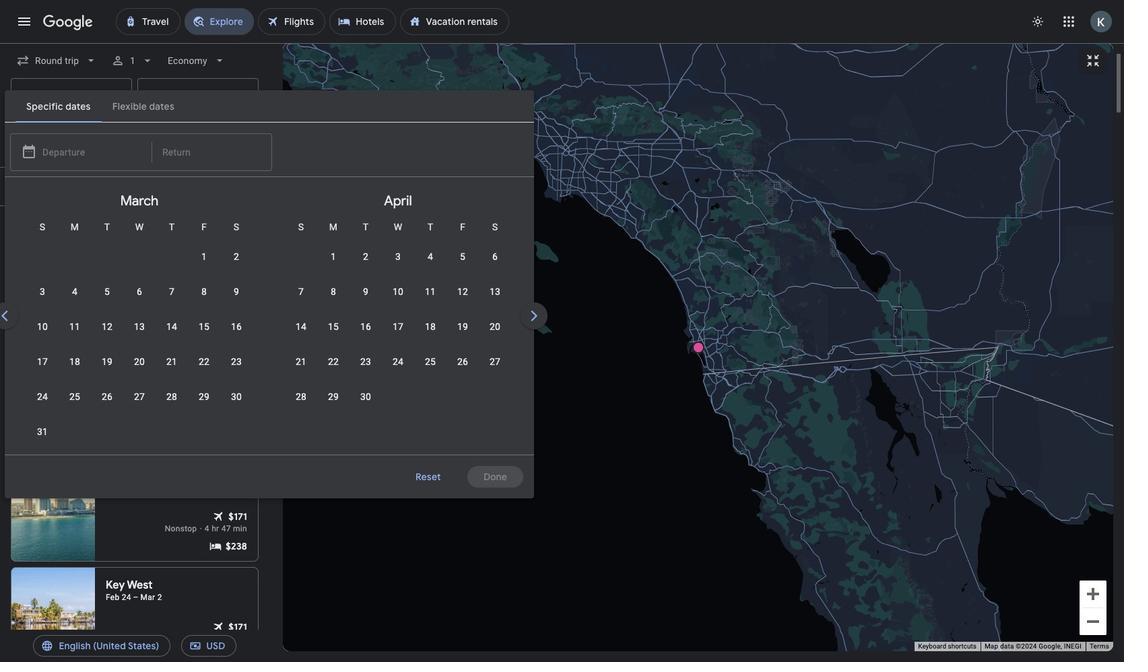 Task type: vqa. For each thing, say whether or not it's contained in the screenshot.


Task type: describe. For each thing, give the bounding box(es) containing it.
sat, apr 13 element
[[490, 285, 501, 298]]

©2024
[[1016, 643, 1037, 650]]

tue, apr 9 element
[[363, 285, 369, 298]]

$238
[[226, 540, 247, 552]]

fri, mar 22 element
[[199, 355, 210, 369]]

1 horizontal spatial 27 button
[[479, 346, 511, 378]]

sat, apr 20 element
[[490, 320, 501, 334]]

0 vertical spatial 10 button
[[382, 276, 414, 308]]

(united
[[93, 640, 126, 652]]

$171 for 576 us dollars text field
[[229, 621, 247, 633]]

0 vertical spatial 26 button
[[447, 346, 479, 378]]

wed, apr 24 element
[[393, 355, 404, 369]]

usd
[[207, 640, 225, 652]]

keyboard
[[919, 643, 947, 650]]

1 horizontal spatial 6 button
[[479, 241, 511, 273]]

15 for mon, apr 15 element
[[328, 321, 339, 332]]

21 for thu, mar 21 element
[[166, 356, 177, 367]]

keyboard shortcuts button
[[919, 642, 977, 652]]

2 8 button from the left
[[317, 276, 350, 308]]

2 t from the left
[[169, 222, 175, 232]]

19 button inside april row group
[[447, 311, 479, 343]]

6 for sat, apr 6 element
[[493, 251, 498, 262]]

1 9 button from the left
[[220, 276, 253, 308]]

april
[[384, 193, 412, 210]]

3 t from the left
[[363, 222, 369, 232]]

27 for wed, mar 27 element
[[134, 391, 145, 402]]

sat, mar 23 element
[[231, 355, 242, 369]]

google,
[[1039, 643, 1063, 650]]

20 for sat, apr 20 element
[[490, 321, 501, 332]]

23 for sat, mar 23 element at the bottom of page
[[231, 356, 242, 367]]

previous image
[[0, 300, 21, 332]]

feb
[[106, 593, 120, 602]]

sat, mar 9 element
[[234, 285, 239, 298]]

0 horizontal spatial 3 button
[[26, 276, 59, 308]]

sun, apr 21 element
[[296, 355, 307, 369]]

fri, mar 15 element
[[199, 320, 210, 334]]

march
[[120, 193, 159, 210]]

0 horizontal spatial 17 button
[[26, 346, 59, 378]]

0 horizontal spatial 6 button
[[123, 276, 156, 308]]

thu, apr 18 element
[[425, 320, 436, 334]]

trip
[[78, 137, 92, 148]]

mon, apr 22 element
[[328, 355, 339, 369]]

shortcuts
[[948, 643, 977, 650]]

next
[[121, 137, 139, 148]]

3 for wed, apr 3 element
[[395, 251, 401, 262]]

0 vertical spatial 17 button
[[382, 311, 414, 343]]

0 vertical spatial 18 button
[[414, 311, 447, 343]]

1 vertical spatial 10 button
[[26, 311, 59, 343]]

26 for tue, mar 26 element
[[102, 391, 113, 402]]

1 22 button from the left
[[188, 346, 220, 378]]

1 21 button from the left
[[156, 346, 188, 378]]

15 for fri, mar 15 element
[[199, 321, 210, 332]]

keyboard shortcuts
[[919, 643, 977, 650]]

2 for april
[[363, 251, 369, 262]]

wed, apr 17 element
[[393, 320, 404, 334]]

6 for wed, mar 6 element
[[137, 286, 142, 297]]

19 button inside march row group
[[91, 346, 123, 378]]

row containing 10
[[26, 309, 253, 344]]

mon, mar 11 element
[[69, 320, 80, 334]]

wed, apr 10 element
[[393, 285, 404, 298]]

2 16 button from the left
[[350, 311, 382, 343]]

1 button for april
[[317, 241, 350, 273]]

13 for sat, apr 13 element
[[490, 286, 501, 297]]

28 for sun, apr 28 element
[[296, 391, 307, 402]]

tue, apr 23 element
[[360, 355, 371, 369]]

22 for "mon, apr 22" "element"
[[328, 356, 339, 367]]

hr for 238 us dollars text box
[[212, 524, 219, 534]]

tue, apr 30 element
[[360, 390, 371, 404]]

576 US dollars text field
[[226, 650, 247, 662]]

1 vertical spatial 27 button
[[123, 381, 156, 413]]

0 horizontal spatial 4 button
[[59, 276, 91, 308]]

m for march
[[71, 222, 79, 232]]

thu, mar 7 element
[[169, 285, 175, 298]]

0 horizontal spatial 26 button
[[91, 381, 123, 413]]

w for april
[[394, 222, 402, 232]]

19 for fri, apr 19 element
[[457, 321, 468, 332]]

8 for mon, apr 8 element
[[331, 286, 336, 297]]

week
[[53, 137, 75, 148]]

tue, apr 2 element
[[363, 250, 369, 263]]

1-week trip in the next 6 months button
[[11, 124, 259, 162]]

0 horizontal spatial 13 button
[[123, 311, 156, 343]]

1-week trip in the next 6 months
[[44, 137, 182, 148]]

f for march
[[201, 222, 207, 232]]

3 for sun, mar 3 "element"
[[40, 286, 45, 297]]

english (united states)
[[59, 640, 159, 652]]

$165
[[227, 319, 247, 331]]

29 for fri, mar 29 element
[[199, 391, 210, 402]]

w for march
[[135, 222, 144, 232]]

tue, apr 16 element
[[360, 320, 371, 334]]

18 for mon, mar 18 element
[[69, 356, 80, 367]]

these
[[193, 218, 214, 227]]

1 horizontal spatial 3 button
[[382, 241, 414, 273]]

sat, mar 16 element
[[231, 320, 242, 334]]

2 s from the left
[[234, 222, 239, 232]]

f for april
[[460, 222, 466, 232]]

7 button inside april row group
[[285, 276, 317, 308]]

sun, mar 31 element
[[37, 425, 48, 439]]

wed, mar 27 element
[[134, 390, 145, 404]]

27 for sat, apr 27 element
[[490, 356, 501, 367]]

47 for 238 us dollars text box
[[221, 524, 231, 534]]

1 for april
[[331, 251, 336, 262]]

0 horizontal spatial 11 button
[[59, 311, 91, 343]]

main menu image
[[16, 13, 32, 30]]

4 hr 47 min for 576 us dollars text field
[[172, 635, 215, 644]]

1 14 button from the left
[[156, 311, 188, 343]]

28 for thu, mar 28 'element' on the left bottom
[[166, 391, 177, 402]]

3 s from the left
[[298, 222, 304, 232]]

2 29 button from the left
[[317, 381, 350, 413]]

thu, apr 4 element
[[428, 250, 433, 263]]

14 for thu, mar 14 "element"
[[166, 321, 177, 332]]

21 for sun, apr 21 element
[[296, 356, 307, 367]]

sat, apr 6 element
[[493, 250, 498, 263]]

row containing 7
[[285, 274, 511, 309]]

m for april
[[329, 222, 338, 232]]

16 for tue, apr 16 element at the left of the page
[[360, 321, 371, 332]]

2 14 button from the left
[[285, 311, 317, 343]]

$171 for 238 us dollars text box
[[229, 511, 247, 523]]

0 horizontal spatial 12 button
[[91, 311, 123, 343]]

loading results progress bar
[[0, 43, 1125, 46]]

states)
[[128, 640, 159, 652]]

view smaller map image
[[1085, 53, 1102, 69]]

next image
[[518, 300, 550, 332]]

march row group
[[10, 183, 269, 449]]

0 vertical spatial 20 button
[[479, 311, 511, 343]]

5 for fri, apr 5 element
[[460, 251, 466, 262]]

sat, apr 27 element
[[490, 355, 501, 369]]

fri, mar 8 element
[[201, 285, 207, 298]]

in
[[94, 137, 102, 148]]

results
[[216, 218, 242, 227]]

map data ©2024 google, inegi
[[985, 643, 1082, 650]]

0 vertical spatial 4 button
[[414, 241, 447, 273]]

4 inside march row group
[[72, 286, 78, 297]]

english
[[59, 640, 91, 652]]

map region
[[283, 43, 1114, 652]]

sun, mar 3 element
[[40, 285, 45, 298]]

31 button
[[26, 416, 59, 448]]

2 15 button from the left
[[317, 311, 350, 343]]

0 vertical spatial 25 button
[[414, 346, 447, 378]]

grid inside filters form
[[10, 183, 786, 463]]

about
[[168, 218, 191, 227]]

238 US dollars text field
[[226, 540, 247, 553]]

0 vertical spatial 24 button
[[382, 346, 414, 378]]

1 30 button from the left
[[220, 381, 253, 413]]

fri, mar 29 element
[[199, 390, 210, 404]]

1 15 button from the left
[[188, 311, 220, 343]]

165 US dollars text field
[[227, 319, 247, 332]]

row group inside grid
[[528, 183, 786, 449]]

key
[[106, 579, 125, 592]]

thu, mar 21 element
[[166, 355, 177, 369]]

16 for sat, mar 16 element
[[231, 321, 242, 332]]

1-
[[44, 137, 53, 148]]

fri, apr 26 element
[[457, 355, 468, 369]]

sat, mar 30 element
[[231, 390, 242, 404]]

1 vertical spatial 18 button
[[59, 346, 91, 378]]

0 horizontal spatial 20 button
[[123, 346, 156, 378]]

2 23 button from the left
[[350, 346, 382, 378]]

fri, mar 1 element
[[201, 250, 207, 263]]

30 for sat, mar 30 element
[[231, 391, 242, 402]]

10 for wed, apr 10 element
[[393, 286, 404, 297]]

mon, mar 25 element
[[69, 390, 80, 404]]

$164
[[226, 290, 247, 302]]

tue, mar 5 element
[[104, 285, 110, 298]]

1 vertical spatial 25 button
[[59, 381, 91, 413]]

1 horizontal spatial 12 button
[[447, 276, 479, 308]]

about these results
[[168, 218, 242, 227]]

sun, mar 24 element
[[37, 390, 48, 404]]



Task type: locate. For each thing, give the bounding box(es) containing it.
1 horizontal spatial 26
[[457, 356, 468, 367]]

6 button
[[479, 241, 511, 273], [123, 276, 156, 308]]

7 button inside march row group
[[156, 276, 188, 308]]

1 horizontal spatial 22 button
[[317, 346, 350, 378]]

2 $171 from the top
[[229, 511, 247, 523]]

2 button for march
[[220, 241, 253, 273]]

22 button
[[188, 346, 220, 378], [317, 346, 350, 378]]

19 inside april row group
[[457, 321, 468, 332]]

m
[[71, 222, 79, 232], [329, 222, 338, 232]]

14
[[166, 321, 177, 332], [296, 321, 307, 332]]

30
[[231, 391, 242, 402], [360, 391, 371, 402]]

map
[[985, 643, 999, 650]]

27 button right tue, mar 26 element
[[123, 381, 156, 413]]

14 inside march row group
[[166, 321, 177, 332]]

2 22 from the left
[[328, 356, 339, 367]]

1 horizontal spatial 12
[[457, 286, 468, 297]]

1 horizontal spatial 18 button
[[414, 311, 447, 343]]

2 22 button from the left
[[317, 346, 350, 378]]

14 inside april row group
[[296, 321, 307, 332]]

11 button
[[414, 276, 447, 308], [59, 311, 91, 343]]

17
[[393, 321, 404, 332], [37, 356, 48, 367]]

8
[[201, 286, 207, 297], [331, 286, 336, 297]]

23 button
[[220, 346, 253, 378], [350, 346, 382, 378]]

30 right fri, mar 29 element
[[231, 391, 242, 402]]

12 button left wed, mar 13 element
[[91, 311, 123, 343]]

0 horizontal spatial 28 button
[[156, 381, 188, 413]]

0 horizontal spatial min
[[201, 635, 215, 644]]

row
[[188, 234, 253, 274], [317, 234, 511, 274], [26, 274, 253, 309], [285, 274, 511, 309], [26, 309, 253, 344], [285, 309, 511, 344], [26, 344, 253, 379], [285, 344, 511, 379], [26, 379, 253, 414], [285, 379, 382, 414]]

26 left sat, apr 27 element
[[457, 356, 468, 367]]

6 button right fri, apr 5 element
[[479, 241, 511, 273]]

s up sun, mar 3 "element"
[[40, 222, 45, 232]]

t left these
[[169, 222, 175, 232]]

24 button
[[382, 346, 414, 378], [26, 381, 59, 413]]

0 horizontal spatial 1
[[130, 55, 136, 66]]

47 for 576 us dollars text field
[[189, 635, 199, 644]]

1 horizontal spatial 2 button
[[350, 241, 382, 273]]

0 horizontal spatial 26
[[102, 391, 113, 402]]

14 for sun, apr 14 element
[[296, 321, 307, 332]]

5 button right mon, mar 4 "element"
[[91, 276, 123, 308]]

1 horizontal spatial f
[[460, 222, 466, 232]]

25 inside march row group
[[69, 391, 80, 402]]

m inside march row group
[[71, 222, 79, 232]]

7 left mon, apr 8 element
[[298, 286, 304, 297]]

f inside april row group
[[460, 222, 466, 232]]

2 16 from the left
[[360, 321, 371, 332]]

fri, apr 12 element
[[457, 285, 468, 298]]

28 inside april row group
[[296, 391, 307, 402]]

row containing 21
[[285, 344, 511, 379]]

0 vertical spatial 5
[[460, 251, 466, 262]]

wed, apr 3 element
[[395, 250, 401, 263]]

4 button
[[414, 241, 447, 273], [59, 276, 91, 308]]

1 horizontal spatial 9 button
[[350, 276, 382, 308]]

1 t from the left
[[104, 222, 110, 232]]

tue, mar 12 element
[[102, 320, 113, 334]]

$171
[[229, 400, 247, 412], [229, 511, 247, 523], [229, 621, 247, 633]]

west
[[127, 579, 153, 592]]

2 30 button from the left
[[350, 381, 382, 413]]

18 for the thu, apr 18 element
[[425, 321, 436, 332]]

47 left usd
[[189, 635, 199, 644]]

9 for tue, apr 9 element
[[363, 286, 369, 297]]

t up thu, apr 4 element
[[428, 222, 433, 232]]

2 2 button from the left
[[350, 241, 382, 273]]

9 button right fri, mar 8 'element' on the left of page
[[220, 276, 253, 308]]

27 button right fri, apr 26 element
[[479, 346, 511, 378]]

15 right thu, mar 14 "element"
[[199, 321, 210, 332]]

1 vertical spatial 12 button
[[91, 311, 123, 343]]

sun, apr 7 element
[[298, 285, 304, 298]]

1 s from the left
[[40, 222, 45, 232]]

1 horizontal spatial 23
[[360, 356, 371, 367]]

3 inside march row group
[[40, 286, 45, 297]]

1 horizontal spatial 17 button
[[382, 311, 414, 343]]

171 US dollars text field
[[229, 510, 247, 524], [229, 621, 247, 634]]

1 vertical spatial $171
[[229, 511, 247, 523]]

27 inside april row group
[[490, 356, 501, 367]]

5 right mon, mar 4 "element"
[[104, 286, 110, 297]]

14 button left mon, apr 15 element
[[285, 311, 317, 343]]

171 us dollars text field up $238
[[229, 510, 247, 524]]

t
[[104, 222, 110, 232], [169, 222, 175, 232], [363, 222, 369, 232], [428, 222, 433, 232]]

1 16 button from the left
[[220, 311, 253, 343]]

15 right sun, apr 14 element
[[328, 321, 339, 332]]

18 left "tue, mar 19" element at the left bottom
[[69, 356, 80, 367]]

10 button
[[382, 276, 414, 308], [26, 311, 59, 343]]

0 vertical spatial hr
[[212, 524, 219, 534]]

15 inside march row group
[[199, 321, 210, 332]]

0 horizontal spatial 9
[[234, 286, 239, 297]]

5 button inside april row group
[[447, 241, 479, 273]]

2 15 from the left
[[328, 321, 339, 332]]

29
[[199, 391, 210, 402], [328, 391, 339, 402]]

30 inside march row group
[[231, 391, 242, 402]]

thu, apr 25 element
[[425, 355, 436, 369]]

0 vertical spatial 20
[[490, 321, 501, 332]]

17 for wed, apr 17 element
[[393, 321, 404, 332]]

16 inside april row group
[[360, 321, 371, 332]]

171 us dollars text field for 576 us dollars text field
[[229, 621, 247, 634]]

0 horizontal spatial 47
[[189, 635, 199, 644]]

29 inside april row group
[[328, 391, 339, 402]]

15
[[199, 321, 210, 332], [328, 321, 339, 332]]

11 inside march row group
[[69, 321, 80, 332]]

23 left wed, apr 24 element
[[360, 356, 371, 367]]

0 horizontal spatial 30 button
[[220, 381, 253, 413]]

17 button
[[382, 311, 414, 343], [26, 346, 59, 378]]

row containing 17
[[26, 344, 253, 379]]

key west feb 24 – mar 2
[[106, 579, 162, 602]]

mon, apr 15 element
[[328, 320, 339, 334]]

13 right fri, apr 12 element in the left top of the page
[[490, 286, 501, 297]]

12 button left sat, apr 13 element
[[447, 276, 479, 308]]

16 button right mon, apr 15 element
[[350, 311, 382, 343]]

20 for wed, mar 20 element
[[134, 356, 145, 367]]

26 button
[[447, 346, 479, 378], [91, 381, 123, 413]]

0 horizontal spatial 9 button
[[220, 276, 253, 308]]

0 vertical spatial 12
[[457, 286, 468, 297]]

10 button left the mon, mar 11 element
[[26, 311, 59, 343]]

row containing 14
[[285, 309, 511, 344]]

0 vertical spatial 171 us dollars text field
[[229, 510, 247, 524]]

$171 right fri, mar 29 element
[[229, 400, 247, 412]]

2 8 from the left
[[331, 286, 336, 297]]

26 for fri, apr 26 element
[[457, 356, 468, 367]]

1 horizontal spatial 19 button
[[447, 311, 479, 343]]

20 inside march row group
[[134, 356, 145, 367]]

17 right tue, apr 16 element at the left of the page
[[393, 321, 404, 332]]

2 14 from the left
[[296, 321, 307, 332]]

1 30 from the left
[[231, 391, 242, 402]]

t up tue, apr 2 element
[[363, 222, 369, 232]]

2 30 from the left
[[360, 391, 371, 402]]

29 for mon, apr 29 element
[[328, 391, 339, 402]]

1 horizontal spatial 28 button
[[285, 381, 317, 413]]

30 button right fri, mar 29 element
[[220, 381, 253, 413]]

0 horizontal spatial 14
[[166, 321, 177, 332]]

1 horizontal spatial 7 button
[[285, 276, 317, 308]]

16 inside march row group
[[231, 321, 242, 332]]

row containing 3
[[26, 274, 253, 309]]

1 vertical spatial 19 button
[[91, 346, 123, 378]]

2 right mon, apr 1 element
[[363, 251, 369, 262]]

0 horizontal spatial 18
[[69, 356, 80, 367]]

2 inside 'key west feb 24 – mar 2'
[[157, 593, 162, 602]]

0 vertical spatial 6 button
[[479, 241, 511, 273]]

17 for sun, mar 17 "element"
[[37, 356, 48, 367]]

w inside april row group
[[394, 222, 402, 232]]

24 – mar
[[122, 593, 155, 602]]

11 for the mon, mar 11 element
[[69, 321, 80, 332]]

usd button
[[181, 630, 236, 662]]

10 left the mon, mar 11 element
[[37, 321, 48, 332]]

grid
[[10, 183, 786, 463]]

1 vertical spatial 5
[[104, 286, 110, 297]]

hr
[[212, 524, 219, 534], [179, 635, 187, 644]]

24 for sun, mar 24 element
[[37, 391, 48, 402]]

min for 576 us dollars text field
[[201, 635, 215, 644]]

1 inside popup button
[[130, 55, 136, 66]]

2 1 button from the left
[[317, 241, 350, 273]]

17 left mon, mar 18 element
[[37, 356, 48, 367]]

30 for tue, apr 30 element
[[360, 391, 371, 402]]

wed, mar 20 element
[[134, 355, 145, 369]]

4 hr 47 min for 238 us dollars text box
[[205, 524, 247, 534]]

english (united states) button
[[33, 630, 170, 662]]

13 inside april row group
[[490, 286, 501, 297]]

2 button right the fri, mar 1 element
[[220, 241, 253, 273]]

25 for mon, mar 25 element
[[69, 391, 80, 402]]

5 inside row
[[104, 286, 110, 297]]

16 down $164
[[231, 321, 242, 332]]

1 horizontal spatial 10 button
[[382, 276, 414, 308]]

1 horizontal spatial 20 button
[[479, 311, 511, 343]]

5 button inside march row group
[[91, 276, 123, 308]]

2 right the fri, mar 1 element
[[234, 251, 239, 262]]

20 inside april row group
[[490, 321, 501, 332]]

mon, mar 18 element
[[69, 355, 80, 369]]

25 button right wed, apr 24 element
[[414, 346, 447, 378]]

23
[[231, 356, 242, 367], [360, 356, 371, 367]]

1 vertical spatial 171 us dollars text field
[[229, 621, 247, 634]]

7 inside march row group
[[169, 286, 175, 297]]

2 for march
[[234, 251, 239, 262]]

1 f from the left
[[201, 222, 207, 232]]

21 inside march row group
[[166, 356, 177, 367]]

19 inside march row group
[[102, 356, 113, 367]]

1 7 button from the left
[[156, 276, 188, 308]]

30 button right mon, apr 29 element
[[350, 381, 382, 413]]

1 horizontal spatial 1 button
[[317, 241, 350, 273]]

2 button right mon, apr 1 element
[[350, 241, 382, 273]]

2 21 from the left
[[296, 356, 307, 367]]

0 vertical spatial min
[[233, 524, 247, 534]]

21
[[166, 356, 177, 367], [296, 356, 307, 367]]

9 inside april row group
[[363, 286, 369, 297]]

10 inside march row group
[[37, 321, 48, 332]]

1 21 from the left
[[166, 356, 177, 367]]

6 inside button
[[142, 137, 147, 148]]

15 inside april row group
[[328, 321, 339, 332]]

8 right thu, mar 7 "element"
[[201, 286, 207, 297]]

tue, mar 26 element
[[102, 390, 113, 404]]

wed, mar 13 element
[[134, 320, 145, 334]]

19 button right the thu, apr 18 element
[[447, 311, 479, 343]]

2 9 button from the left
[[350, 276, 382, 308]]

16 button
[[220, 311, 253, 343], [350, 311, 382, 343]]

28
[[166, 391, 177, 402], [296, 391, 307, 402]]

1 horizontal spatial 28
[[296, 391, 307, 402]]

0 vertical spatial 10
[[393, 286, 404, 297]]

change appearance image
[[1022, 5, 1054, 38]]

11 for thu, apr 11 element
[[425, 286, 436, 297]]

6
[[142, 137, 147, 148], [493, 251, 498, 262], [137, 286, 142, 297]]

7
[[169, 286, 175, 297], [298, 286, 304, 297]]

18
[[425, 321, 436, 332], [69, 356, 80, 367]]

mon, apr 29 element
[[328, 390, 339, 404]]

12 inside march row group
[[102, 321, 113, 332]]

8 button right thu, mar 7 "element"
[[188, 276, 220, 308]]

9 for sat, mar 9 element
[[234, 286, 239, 297]]

0 horizontal spatial 30
[[231, 391, 242, 402]]

reset button
[[399, 466, 457, 488]]

grid containing march
[[10, 183, 786, 463]]

$171 up $238
[[229, 511, 247, 523]]

terms
[[1090, 643, 1110, 650]]

9 button
[[220, 276, 253, 308], [350, 276, 382, 308]]

0 horizontal spatial 27 button
[[123, 381, 156, 413]]

0 horizontal spatial 21
[[166, 356, 177, 367]]

16
[[231, 321, 242, 332], [360, 321, 371, 332]]

28 button left mon, apr 29 element
[[285, 381, 317, 413]]

28 left fri, mar 29 element
[[166, 391, 177, 402]]

0 horizontal spatial 24
[[37, 391, 48, 402]]

s up sat, mar 2 element
[[234, 222, 239, 232]]

filters form
[[0, 43, 786, 499]]

sun, apr 28 element
[[296, 390, 307, 404]]

4
[[428, 251, 433, 262], [72, 286, 78, 297], [205, 524, 209, 534], [172, 635, 177, 644]]

0 horizontal spatial 29 button
[[188, 381, 220, 413]]

5
[[460, 251, 466, 262], [104, 286, 110, 297]]

29 inside march row group
[[199, 391, 210, 402]]

23 right fri, mar 22 element
[[231, 356, 242, 367]]

21 button left "mon, apr 22" "element"
[[285, 346, 317, 378]]

4 inside april row group
[[428, 251, 433, 262]]

1 vertical spatial 10
[[37, 321, 48, 332]]

11 inside april row group
[[425, 286, 436, 297]]

164 US dollars text field
[[226, 289, 247, 303]]

1 horizontal spatial 5 button
[[447, 241, 479, 273]]

13 button
[[479, 276, 511, 308], [123, 311, 156, 343]]

13 right tue, mar 12 element
[[134, 321, 145, 332]]

2 horizontal spatial 1
[[331, 251, 336, 262]]

min for 238 us dollars text box
[[233, 524, 247, 534]]

m inside april row group
[[329, 222, 338, 232]]

18 left fri, apr 19 element
[[425, 321, 436, 332]]

3 $171 from the top
[[229, 621, 247, 633]]

1 16 from the left
[[231, 321, 242, 332]]

23 for tue, apr 23 element
[[360, 356, 371, 367]]

4 button left tue, mar 5 element
[[59, 276, 91, 308]]

1 horizontal spatial 21 button
[[285, 346, 317, 378]]

1 vertical spatial nonstop
[[133, 635, 165, 644]]

20 button
[[479, 311, 511, 343], [123, 346, 156, 378]]

26 inside march row group
[[102, 391, 113, 402]]

1 8 from the left
[[201, 286, 207, 297]]

1 horizontal spatial 29 button
[[317, 381, 350, 413]]

f inside march row group
[[201, 222, 207, 232]]

25 button right sun, mar 24 element
[[59, 381, 91, 413]]

w
[[135, 222, 144, 232], [394, 222, 402, 232]]

row containing 24
[[26, 379, 253, 414]]

1 $171 from the top
[[229, 400, 247, 412]]

19 right the thu, apr 18 element
[[457, 321, 468, 332]]

2 21 button from the left
[[285, 346, 317, 378]]

1 28 from the left
[[166, 391, 177, 402]]

w inside march row group
[[135, 222, 144, 232]]

0 horizontal spatial 7
[[169, 286, 175, 297]]

10 inside april row group
[[393, 286, 404, 297]]

1 1 button from the left
[[188, 241, 220, 273]]

7 button left fri, mar 8 'element' on the left of page
[[156, 276, 188, 308]]

18 inside april row group
[[425, 321, 436, 332]]

22 for fri, mar 22 element
[[199, 356, 210, 367]]

25 button
[[414, 346, 447, 378], [59, 381, 91, 413]]

1 horizontal spatial 8 button
[[317, 276, 350, 308]]

1 22 from the left
[[199, 356, 210, 367]]

21 button
[[156, 346, 188, 378], [285, 346, 317, 378]]

18 inside march row group
[[69, 356, 80, 367]]

28 button inside march row group
[[156, 381, 188, 413]]

data
[[1001, 643, 1014, 650]]

1 vertical spatial 4 hr 47 min
[[172, 635, 215, 644]]

2 button for april
[[350, 241, 382, 273]]

f
[[201, 222, 207, 232], [460, 222, 466, 232]]

1 horizontal spatial 5
[[460, 251, 466, 262]]

6 inside march row group
[[137, 286, 142, 297]]

6 right next
[[142, 137, 147, 148]]

23 inside april row group
[[360, 356, 371, 367]]

18 button left "tue, mar 19" element at the left bottom
[[59, 346, 91, 378]]

47 up $238
[[221, 524, 231, 534]]

inegi
[[1064, 643, 1082, 650]]

reset
[[415, 471, 441, 483]]

22 inside april row group
[[328, 356, 339, 367]]

tue, mar 19 element
[[102, 355, 113, 369]]

0 horizontal spatial 10 button
[[26, 311, 59, 343]]

29 left sat, mar 30 element
[[199, 391, 210, 402]]

30 inside april row group
[[360, 391, 371, 402]]

2 f from the left
[[460, 222, 466, 232]]

21 inside april row group
[[296, 356, 307, 367]]

25
[[425, 356, 436, 367], [69, 391, 80, 402]]

7 for sun, apr 7 element
[[298, 286, 304, 297]]

3 inside april row group
[[395, 251, 401, 262]]

20 right fri, apr 19 element
[[490, 321, 501, 332]]

10 button left thu, apr 11 element
[[382, 276, 414, 308]]

m up mon, mar 4 "element"
[[71, 222, 79, 232]]

sun, mar 10 element
[[37, 320, 48, 334]]

0 horizontal spatial 18 button
[[59, 346, 91, 378]]

mon, mar 4 element
[[72, 285, 78, 298]]

0 vertical spatial 11 button
[[414, 276, 447, 308]]

6 button right tue, mar 5 element
[[123, 276, 156, 308]]

11
[[425, 286, 436, 297], [69, 321, 80, 332]]

row group
[[528, 183, 786, 449]]

thu, apr 11 element
[[425, 285, 436, 298]]

24 inside march row group
[[37, 391, 48, 402]]

2 9 from the left
[[363, 286, 369, 297]]

1 for march
[[201, 251, 207, 262]]

thu, mar 14 element
[[166, 320, 177, 334]]

1 15 from the left
[[199, 321, 210, 332]]

28 button
[[156, 381, 188, 413], [285, 381, 317, 413]]

22 inside march row group
[[199, 356, 210, 367]]

3 button left mon, mar 4 "element"
[[26, 276, 59, 308]]

26 button left wed, mar 27 element
[[91, 381, 123, 413]]

the
[[105, 137, 118, 148]]

2 inside april row group
[[363, 251, 369, 262]]

6 inside april row group
[[493, 251, 498, 262]]

3 left mon, mar 4 "element"
[[40, 286, 45, 297]]

23 inside march row group
[[231, 356, 242, 367]]

4 hr 47 min
[[205, 524, 247, 534], [172, 635, 215, 644]]

1 horizontal spatial 26 button
[[447, 346, 479, 378]]

1 9 from the left
[[234, 286, 239, 297]]

10
[[393, 286, 404, 297], [37, 321, 48, 332]]

1 horizontal spatial 14 button
[[285, 311, 317, 343]]

27 inside march row group
[[134, 391, 145, 402]]

1 horizontal spatial 2
[[234, 251, 239, 262]]

3 right tue, apr 2 element
[[395, 251, 401, 262]]

1 horizontal spatial 47
[[221, 524, 231, 534]]

7 for thu, mar 7 "element"
[[169, 286, 175, 297]]

nonstop
[[165, 524, 197, 534], [133, 635, 165, 644]]

1 23 from the left
[[231, 356, 242, 367]]

171 us dollars text field for 238 us dollars text box
[[229, 510, 247, 524]]

april row group
[[269, 183, 528, 449]]

21 left "mon, apr 22" "element"
[[296, 356, 307, 367]]

1 w from the left
[[135, 222, 144, 232]]

17 button left mon, mar 18 element
[[26, 346, 59, 378]]

1 2 button from the left
[[220, 241, 253, 273]]

12 left sat, apr 13 element
[[457, 286, 468, 297]]

17 inside march row group
[[37, 356, 48, 367]]

4 s from the left
[[492, 222, 498, 232]]

11 button right sun, mar 10 element
[[59, 311, 91, 343]]

18 button
[[414, 311, 447, 343], [59, 346, 91, 378]]

15 button
[[188, 311, 220, 343], [317, 311, 350, 343]]

1 horizontal spatial 24
[[393, 356, 404, 367]]

2 29 from the left
[[328, 391, 339, 402]]

14 left fri, mar 15 element
[[166, 321, 177, 332]]

min up $238
[[233, 524, 247, 534]]

17 inside april row group
[[393, 321, 404, 332]]

28 button inside april row group
[[285, 381, 317, 413]]

1 vertical spatial 6
[[493, 251, 498, 262]]

Departure text field
[[42, 134, 141, 170]]

fri, apr 19 element
[[457, 320, 468, 334]]

0 horizontal spatial 10
[[37, 321, 48, 332]]

sat, mar 2 element
[[234, 250, 239, 263]]

2 w from the left
[[394, 222, 402, 232]]

1 vertical spatial 5 button
[[91, 276, 123, 308]]

24 for wed, apr 24 element
[[393, 356, 404, 367]]

25 right sun, mar 24 element
[[69, 391, 80, 402]]

0 vertical spatial 13
[[490, 286, 501, 297]]

1 8 button from the left
[[188, 276, 220, 308]]

16 right mon, apr 15 element
[[360, 321, 371, 332]]

1 horizontal spatial 25 button
[[414, 346, 447, 378]]

1 horizontal spatial hr
[[212, 524, 219, 534]]

min right states)
[[201, 635, 215, 644]]

hr for 576 us dollars text field
[[179, 635, 187, 644]]

1 inside april row group
[[331, 251, 336, 262]]

25 for thu, apr 25 element
[[425, 356, 436, 367]]

nonstop for 238 us dollars text box
[[165, 524, 197, 534]]

0 vertical spatial 27 button
[[479, 346, 511, 378]]

1 vertical spatial 13 button
[[123, 311, 156, 343]]

terms link
[[1090, 643, 1110, 650]]

12 inside april row group
[[457, 286, 468, 297]]

47
[[221, 524, 231, 534], [189, 635, 199, 644]]

8 inside april row group
[[331, 286, 336, 297]]

12 for fri, apr 12 element in the left top of the page
[[457, 286, 468, 297]]

24 button left mon, mar 25 element
[[26, 381, 59, 413]]

1 horizontal spatial 24 button
[[382, 346, 414, 378]]

5 right thu, apr 4 element
[[460, 251, 466, 262]]

12 for tue, mar 12 element
[[102, 321, 113, 332]]

1 7 from the left
[[169, 286, 175, 297]]

171 US dollars text field
[[229, 400, 247, 413]]

5 button
[[447, 241, 479, 273], [91, 276, 123, 308]]

13 for wed, mar 13 element
[[134, 321, 145, 332]]

8 for fri, mar 8 'element' on the left of page
[[201, 286, 207, 297]]

27 button
[[479, 346, 511, 378], [123, 381, 156, 413]]

2 button
[[220, 241, 253, 273], [350, 241, 382, 273]]

24 left mon, mar 25 element
[[37, 391, 48, 402]]

months
[[150, 137, 182, 148]]

2 7 button from the left
[[285, 276, 317, 308]]

1 inside march row group
[[201, 251, 207, 262]]

0 vertical spatial 12 button
[[447, 276, 479, 308]]

5 inside april row group
[[460, 251, 466, 262]]

2 vertical spatial $171
[[229, 621, 247, 633]]

s up sat, apr 6 element
[[492, 222, 498, 232]]

15 button right sun, apr 14 element
[[317, 311, 350, 343]]

1 horizontal spatial 11 button
[[414, 276, 447, 308]]

1 29 button from the left
[[188, 381, 220, 413]]

19 button
[[447, 311, 479, 343], [91, 346, 123, 378]]

1 horizontal spatial 13 button
[[479, 276, 511, 308]]

19 for "tue, mar 19" element at the left bottom
[[102, 356, 113, 367]]

20 button right "tue, mar 19" element at the left bottom
[[123, 346, 156, 378]]

fri, apr 5 element
[[460, 250, 466, 263]]

1 vertical spatial 11 button
[[59, 311, 91, 343]]

12
[[457, 286, 468, 297], [102, 321, 113, 332]]

14 button
[[156, 311, 188, 343], [285, 311, 317, 343]]

Return text field
[[162, 134, 261, 170]]

sun, apr 14 element
[[296, 320, 307, 334]]

mon, apr 8 element
[[331, 285, 336, 298]]

2 inside march row group
[[234, 251, 239, 262]]

5 button right thu, apr 4 element
[[447, 241, 479, 273]]

1 28 button from the left
[[156, 381, 188, 413]]

2 171 us dollars text field from the top
[[229, 621, 247, 634]]

23 button right fri, mar 22 element
[[220, 346, 253, 378]]

19
[[457, 321, 468, 332], [102, 356, 113, 367]]

1 m from the left
[[71, 222, 79, 232]]

20 button right fri, apr 19 element
[[479, 311, 511, 343]]

mon, apr 1 element
[[331, 250, 336, 263]]

miami
[[106, 358, 136, 371]]

13
[[490, 286, 501, 297], [134, 321, 145, 332]]

0 horizontal spatial 19 button
[[91, 346, 123, 378]]

2 m from the left
[[329, 222, 338, 232]]

12 button
[[447, 276, 479, 308], [91, 311, 123, 343]]

2 28 button from the left
[[285, 381, 317, 413]]

16 button down $164
[[220, 311, 253, 343]]

1 button left sat, mar 2 element
[[188, 241, 220, 273]]

2 28 from the left
[[296, 391, 307, 402]]

4 t from the left
[[428, 222, 433, 232]]

26 inside april row group
[[457, 356, 468, 367]]

9 inside march row group
[[234, 286, 239, 297]]

9 button inside april row group
[[350, 276, 382, 308]]

0 horizontal spatial f
[[201, 222, 207, 232]]

1 button
[[106, 44, 160, 77]]

27 right tue, mar 26 element
[[134, 391, 145, 402]]

2
[[234, 251, 239, 262], [363, 251, 369, 262], [157, 593, 162, 602]]

1 29 from the left
[[199, 391, 210, 402]]

10 for sun, mar 10 element
[[37, 321, 48, 332]]

row containing 28
[[285, 379, 382, 414]]

None field
[[11, 49, 103, 73], [163, 49, 232, 73], [11, 49, 103, 73], [163, 49, 232, 73]]

wed, mar 6 element
[[137, 285, 142, 298]]

w down april
[[394, 222, 402, 232]]

15 button right thu, mar 14 "element"
[[188, 311, 220, 343]]

1 button for march
[[188, 241, 220, 273]]

s
[[40, 222, 45, 232], [234, 222, 239, 232], [298, 222, 304, 232], [492, 222, 498, 232]]

19 button right mon, mar 18 element
[[91, 346, 123, 378]]

1 vertical spatial 3 button
[[26, 276, 59, 308]]

m up mon, apr 1 element
[[329, 222, 338, 232]]

8 button
[[188, 276, 220, 308], [317, 276, 350, 308]]

s up sun, apr 7 element
[[298, 222, 304, 232]]

nonstop for 576 us dollars text field
[[133, 635, 165, 644]]

11 right wed, apr 10 element
[[425, 286, 436, 297]]

13 inside march row group
[[134, 321, 145, 332]]

0 horizontal spatial 24 button
[[26, 381, 59, 413]]

14 button left fri, mar 15 element
[[156, 311, 188, 343]]

24 inside april row group
[[393, 356, 404, 367]]

1 vertical spatial 17 button
[[26, 346, 59, 378]]

1 horizontal spatial 1
[[201, 251, 207, 262]]

0 horizontal spatial 8
[[201, 286, 207, 297]]

1 button
[[188, 241, 220, 273], [317, 241, 350, 273]]

7 inside april row group
[[298, 286, 304, 297]]

18 button left fri, apr 19 element
[[414, 311, 447, 343]]

0 horizontal spatial 11
[[69, 321, 80, 332]]

1 23 button from the left
[[220, 346, 253, 378]]

thu, mar 28 element
[[166, 390, 177, 404]]

29 button right sun, apr 28 element
[[317, 381, 350, 413]]

0 horizontal spatial 14 button
[[156, 311, 188, 343]]

sun, mar 17 element
[[37, 355, 48, 369]]

0 horizontal spatial hr
[[179, 635, 187, 644]]

24 right tue, apr 23 element
[[393, 356, 404, 367]]

1 14 from the left
[[166, 321, 177, 332]]

8 button left tue, apr 9 element
[[317, 276, 350, 308]]

1 horizontal spatial min
[[233, 524, 247, 534]]

2 7 from the left
[[298, 286, 304, 297]]

0 vertical spatial 11
[[425, 286, 436, 297]]

4 hr 47 min right states)
[[172, 635, 215, 644]]

1 171 us dollars text field from the top
[[229, 510, 247, 524]]

7 button
[[156, 276, 188, 308], [285, 276, 317, 308]]

31
[[37, 426, 48, 437]]

4 button left fri, apr 5 element
[[414, 241, 447, 273]]

1 horizontal spatial 3
[[395, 251, 401, 262]]

5 for tue, mar 5 element
[[104, 286, 110, 297]]

9 button left wed, apr 10 element
[[350, 276, 382, 308]]

9
[[234, 286, 239, 297], [363, 286, 369, 297]]

28 inside march row group
[[166, 391, 177, 402]]

21 button right wed, mar 20 element
[[156, 346, 188, 378]]

8 inside march row group
[[201, 286, 207, 297]]

25 inside april row group
[[425, 356, 436, 367]]

1
[[130, 55, 136, 66], [201, 251, 207, 262], [331, 251, 336, 262]]

2 23 from the left
[[360, 356, 371, 367]]



